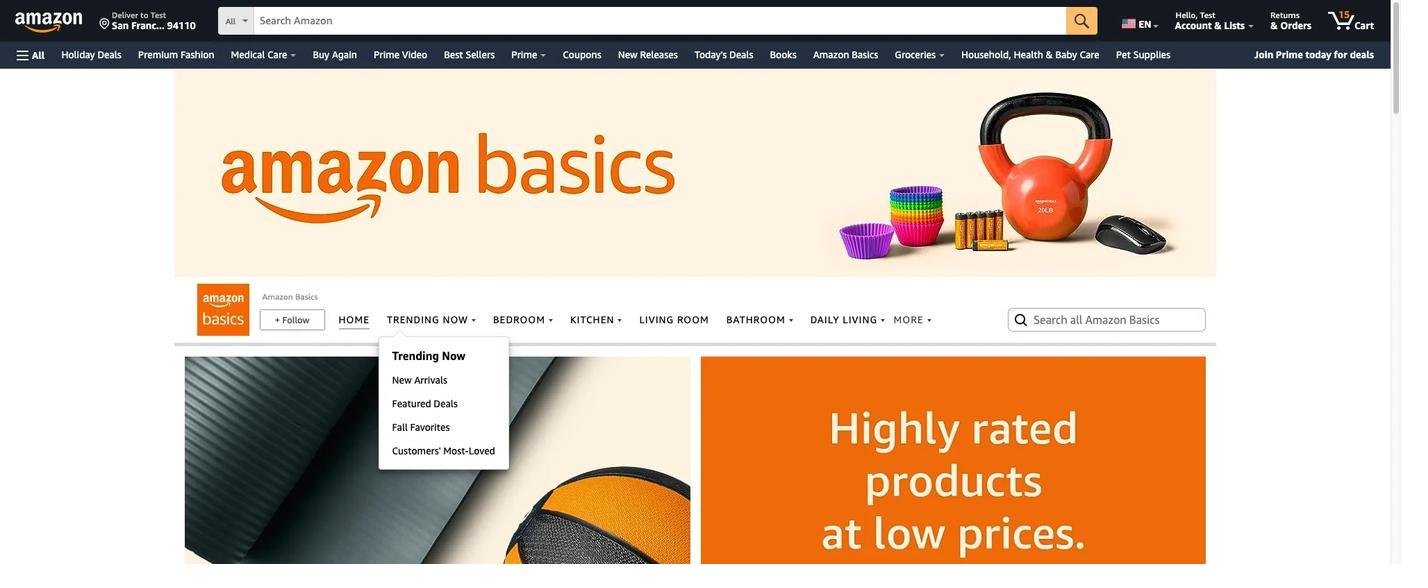 Task type: vqa. For each thing, say whether or not it's contained in the screenshot.
Prime Video Prime
yes



Task type: describe. For each thing, give the bounding box(es) containing it.
2 test from the left
[[1200, 10, 1215, 20]]

account
[[1175, 19, 1212, 31]]

follow
[[282, 315, 309, 326]]

15
[[1338, 8, 1350, 20]]

holiday deals
[[61, 49, 121, 60]]

sellers
[[466, 49, 495, 60]]

all button
[[10, 42, 51, 69]]

fashion
[[181, 49, 214, 60]]

for
[[1334, 49, 1347, 60]]

coupons link
[[555, 45, 610, 65]]

premium
[[138, 49, 178, 60]]

All search field
[[218, 7, 1098, 36]]

medical care
[[231, 49, 287, 60]]

household, health & baby care link
[[953, 45, 1108, 65]]

+ follow
[[275, 315, 309, 326]]

0 horizontal spatial &
[[1046, 49, 1053, 60]]

0 vertical spatial amazon basics link
[[805, 45, 886, 65]]

buy
[[313, 49, 329, 60]]

health
[[1014, 49, 1043, 60]]

+ follow button
[[260, 310, 324, 330]]

orders
[[1280, 19, 1311, 31]]

0 horizontal spatial amazon basics
[[262, 292, 318, 302]]

2 care from the left
[[1080, 49, 1099, 60]]

amazon inside navigation navigation
[[813, 49, 849, 60]]

account & lists
[[1175, 19, 1245, 31]]

lists
[[1224, 19, 1245, 31]]

today
[[1305, 49, 1331, 60]]

medical care link
[[223, 45, 305, 65]]

1 vertical spatial amazon
[[262, 292, 293, 302]]

deals for today's deals
[[729, 49, 753, 60]]

buy again link
[[305, 45, 365, 65]]

basics inside navigation navigation
[[852, 49, 878, 60]]

baby
[[1055, 49, 1077, 60]]

groceries
[[895, 49, 936, 60]]

hello, test
[[1176, 10, 1215, 20]]

supplies
[[1133, 49, 1170, 60]]

prime for prime
[[511, 49, 537, 60]]

franc...
[[131, 19, 165, 31]]

to
[[140, 10, 148, 20]]

again
[[332, 49, 357, 60]]

best sellers
[[444, 49, 495, 60]]

pet
[[1116, 49, 1131, 60]]

pet supplies
[[1116, 49, 1170, 60]]

today's deals link
[[686, 45, 762, 65]]

deliver to test san franc... 94110‌
[[112, 10, 196, 31]]

san
[[112, 19, 129, 31]]

deliver
[[112, 10, 138, 20]]

0 horizontal spatial amazon basics link
[[262, 292, 318, 302]]

household, health & baby care
[[961, 49, 1099, 60]]



Task type: locate. For each thing, give the bounding box(es) containing it.
premium fashion
[[138, 49, 214, 60]]

1 vertical spatial amazon basics
[[262, 292, 318, 302]]

amazon right books
[[813, 49, 849, 60]]

care right the medical at the left
[[267, 49, 287, 60]]

2 deals from the left
[[729, 49, 753, 60]]

coupons
[[563, 49, 601, 60]]

books link
[[762, 45, 805, 65]]

care right baby at the right of page
[[1080, 49, 1099, 60]]

prime link
[[503, 45, 555, 65]]

deals down san
[[98, 49, 121, 60]]

navigation navigation
[[0, 0, 1391, 69]]

1 horizontal spatial amazon basics
[[813, 49, 878, 60]]

books
[[770, 49, 797, 60]]

en link
[[1114, 3, 1165, 38]]

deals
[[1350, 49, 1374, 60]]

1 horizontal spatial basics
[[852, 49, 878, 60]]

new releases
[[618, 49, 678, 60]]

1 prime from the left
[[374, 49, 400, 60]]

1 horizontal spatial &
[[1214, 19, 1222, 31]]

None submit
[[1066, 7, 1098, 35]]

prime for prime video
[[374, 49, 400, 60]]

0 horizontal spatial amazon
[[262, 292, 293, 302]]

94110‌
[[167, 19, 196, 31]]

none submit inside all search field
[[1066, 7, 1098, 35]]

all inside search field
[[225, 16, 236, 26]]

& left lists
[[1214, 19, 1222, 31]]

deals inside holiday deals link
[[98, 49, 121, 60]]

prime right the join
[[1276, 49, 1303, 60]]

prime inside 'link'
[[511, 49, 537, 60]]

0 horizontal spatial prime
[[374, 49, 400, 60]]

deals
[[98, 49, 121, 60], [729, 49, 753, 60]]

1 care from the left
[[267, 49, 287, 60]]

pet supplies link
[[1108, 45, 1179, 65]]

deals inside today's deals link
[[729, 49, 753, 60]]

& left orders
[[1270, 19, 1278, 31]]

all up the medical at the left
[[225, 16, 236, 26]]

1 horizontal spatial amazon basics link
[[805, 45, 886, 65]]

1 test from the left
[[151, 10, 166, 20]]

& for returns
[[1270, 19, 1278, 31]]

holiday
[[61, 49, 95, 60]]

basics up follow
[[295, 292, 318, 302]]

1 horizontal spatial amazon
[[813, 49, 849, 60]]

0 vertical spatial amazon basics
[[813, 49, 878, 60]]

join prime today for deals
[[1254, 49, 1374, 60]]

hello,
[[1176, 10, 1198, 20]]

all inside button
[[32, 49, 45, 61]]

1 deals from the left
[[98, 49, 121, 60]]

join
[[1254, 49, 1273, 60]]

basics left groceries
[[852, 49, 878, 60]]

new
[[618, 49, 638, 60]]

amazon basics inside navigation navigation
[[813, 49, 878, 60]]

+
[[275, 315, 280, 326]]

join prime today for deals link
[[1249, 46, 1379, 64]]

1 horizontal spatial deals
[[729, 49, 753, 60]]

0 horizontal spatial test
[[151, 10, 166, 20]]

1 horizontal spatial test
[[1200, 10, 1215, 20]]

en
[[1139, 18, 1151, 30]]

0 vertical spatial basics
[[852, 49, 878, 60]]

today's
[[694, 49, 727, 60]]

& left baby at the right of page
[[1046, 49, 1053, 60]]

amazon basics logo image
[[197, 284, 249, 336]]

today's deals
[[694, 49, 753, 60]]

prime video link
[[365, 45, 436, 65]]

0 horizontal spatial deals
[[98, 49, 121, 60]]

&
[[1214, 19, 1222, 31], [1270, 19, 1278, 31], [1046, 49, 1053, 60]]

amazon
[[813, 49, 849, 60], [262, 292, 293, 302]]

prime right the sellers
[[511, 49, 537, 60]]

care
[[267, 49, 287, 60], [1080, 49, 1099, 60]]

2 horizontal spatial prime
[[1276, 49, 1303, 60]]

2 horizontal spatial &
[[1270, 19, 1278, 31]]

1 vertical spatial basics
[[295, 292, 318, 302]]

amazon basics right books
[[813, 49, 878, 60]]

0 horizontal spatial basics
[[295, 292, 318, 302]]

& for account
[[1214, 19, 1222, 31]]

returns
[[1270, 10, 1299, 20]]

0 vertical spatial amazon
[[813, 49, 849, 60]]

amazon basics link up "+ follow"
[[262, 292, 318, 302]]

test right the hello,
[[1200, 10, 1215, 20]]

1 vertical spatial all
[[32, 49, 45, 61]]

1 horizontal spatial care
[[1080, 49, 1099, 60]]

amazon basics
[[813, 49, 878, 60], [262, 292, 318, 302]]

medical
[[231, 49, 265, 60]]

holiday deals link
[[53, 45, 130, 65]]

search image
[[1013, 312, 1029, 329]]

& inside returns & orders
[[1270, 19, 1278, 31]]

prime left video
[[374, 49, 400, 60]]

prime
[[374, 49, 400, 60], [511, 49, 537, 60], [1276, 49, 1303, 60]]

deals for holiday deals
[[98, 49, 121, 60]]

all down the amazon image
[[32, 49, 45, 61]]

deals right today's
[[729, 49, 753, 60]]

releases
[[640, 49, 678, 60]]

premium fashion link
[[130, 45, 223, 65]]

amazon up +
[[262, 292, 293, 302]]

buy again
[[313, 49, 357, 60]]

new releases link
[[610, 45, 686, 65]]

cart
[[1354, 19, 1374, 31]]

basics
[[852, 49, 878, 60], [295, 292, 318, 302]]

returns & orders
[[1270, 10, 1311, 31]]

amazon image
[[15, 13, 83, 33]]

Search Amazon text field
[[254, 8, 1066, 34]]

best
[[444, 49, 463, 60]]

best sellers link
[[436, 45, 503, 65]]

amazon basics link
[[805, 45, 886, 65], [262, 292, 318, 302]]

test right to on the top
[[151, 10, 166, 20]]

household,
[[961, 49, 1011, 60]]

0 vertical spatial all
[[225, 16, 236, 26]]

test inside deliver to test san franc... 94110‌
[[151, 10, 166, 20]]

1 horizontal spatial all
[[225, 16, 236, 26]]

all
[[225, 16, 236, 26], [32, 49, 45, 61]]

test
[[151, 10, 166, 20], [1200, 10, 1215, 20]]

0 horizontal spatial care
[[267, 49, 287, 60]]

2 prime from the left
[[511, 49, 537, 60]]

Search all Amazon Basics search field
[[1034, 308, 1183, 332]]

prime video
[[374, 49, 427, 60]]

amazon basics up "+ follow"
[[262, 292, 318, 302]]

1 horizontal spatial prime
[[511, 49, 537, 60]]

0 horizontal spatial all
[[32, 49, 45, 61]]

groceries link
[[886, 45, 953, 65]]

1 vertical spatial amazon basics link
[[262, 292, 318, 302]]

3 prime from the left
[[1276, 49, 1303, 60]]

video
[[402, 49, 427, 60]]

amazon basics link right books
[[805, 45, 886, 65]]



